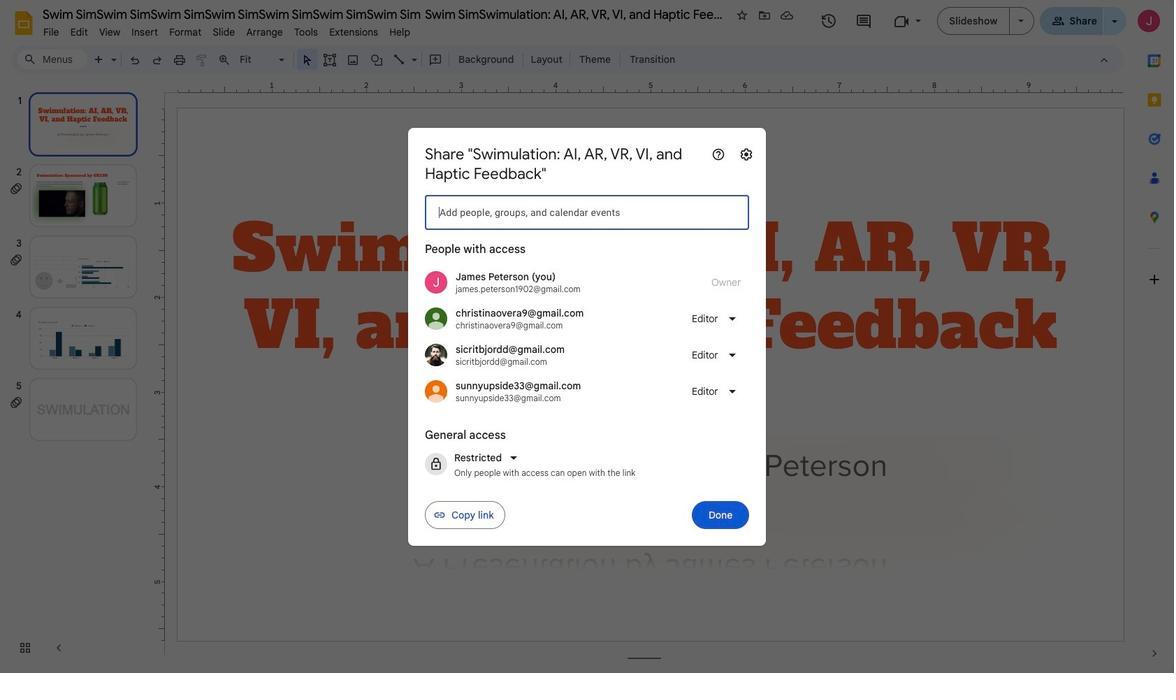 Task type: describe. For each thing, give the bounding box(es) containing it.
last edit was on october 30, 2023 image
[[821, 13, 838, 29]]

add comment (⌘+option+m) image
[[429, 53, 443, 67]]

Rename text field
[[38, 6, 731, 22]]

text box image
[[323, 53, 337, 67]]

print (⌘p) image
[[173, 53, 187, 67]]

Star checkbox
[[733, 6, 752, 25]]

undo (⌘z) image
[[128, 53, 142, 67]]

tab list inside menu bar banner
[[1135, 41, 1175, 634]]

main toolbar
[[87, 49, 682, 70]]

slides home image
[[11, 10, 36, 36]]

new slide (ctrl+m) image
[[92, 53, 106, 67]]

hide the menus (ctrl+shift+f) image
[[1098, 53, 1112, 67]]

show all comments image
[[856, 13, 872, 30]]

menu bar banner
[[0, 0, 1175, 673]]

select (esc) image
[[301, 53, 315, 67]]



Task type: vqa. For each thing, say whether or not it's contained in the screenshot.
Star CHECKBOX
yes



Task type: locate. For each thing, give the bounding box(es) containing it.
star image
[[735, 8, 749, 22]]

navigation
[[0, 79, 154, 673]]

tab list
[[1135, 41, 1175, 634]]

document status: saved to drive. image
[[780, 8, 794, 22]]

redo (⌘y) image
[[150, 53, 164, 67]]

line image
[[393, 53, 407, 67]]

Menus field
[[17, 50, 87, 69]]

move image
[[758, 8, 772, 22]]

menu bar inside menu bar banner
[[38, 18, 416, 41]]

paint format image
[[195, 53, 209, 67]]

share. shared with 3 people. image
[[1052, 14, 1064, 27]]

menu bar
[[38, 18, 416, 41]]

application
[[0, 0, 1175, 673]]

zoom image
[[217, 53, 231, 67]]



